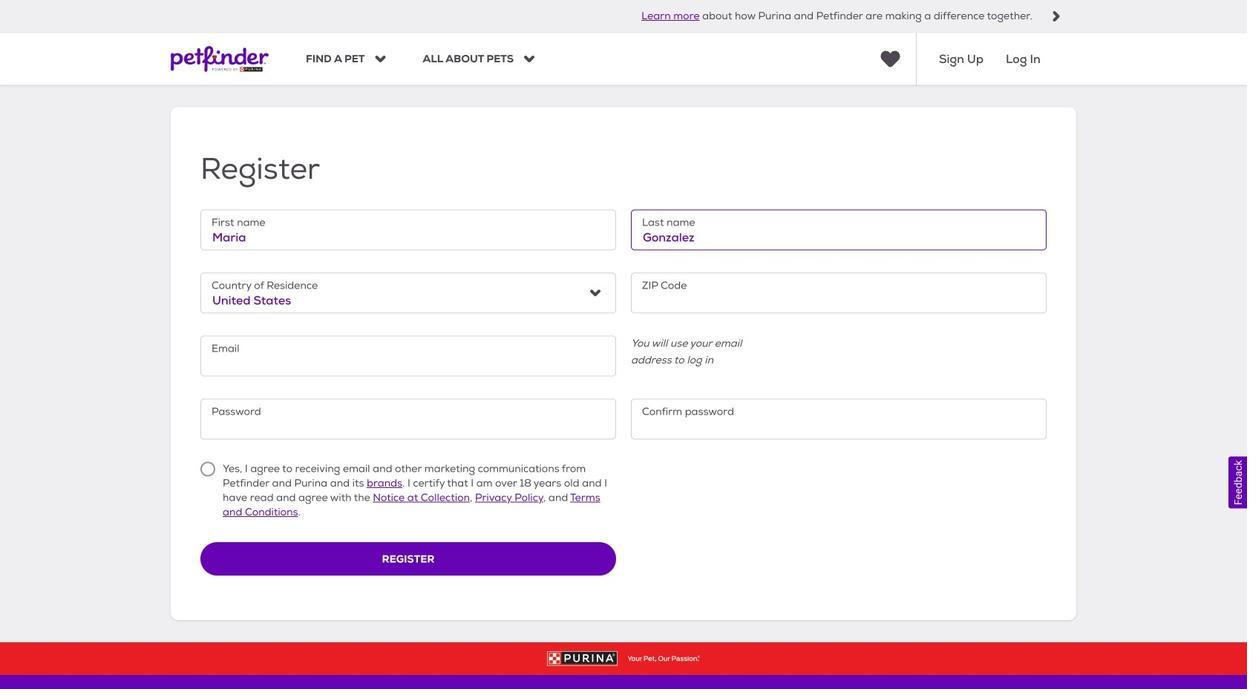 Task type: locate. For each thing, give the bounding box(es) containing it.
None password field
[[201, 399, 616, 440], [631, 399, 1047, 440], [201, 399, 616, 440], [631, 399, 1047, 440]]

0 vertical spatial list item
[[200, 483, 265, 527]]

1 vertical spatial list item
[[200, 655, 247, 685]]

ZIP Code text field
[[631, 273, 1047, 314]]

list item
[[200, 483, 265, 527], [200, 655, 247, 685]]

None email field
[[201, 336, 616, 377]]

list
[[200, 483, 265, 685]]

1 list item from the top
[[200, 483, 265, 527]]

None text field
[[201, 210, 616, 251], [631, 210, 1047, 251], [201, 210, 616, 251], [631, 210, 1047, 251]]

petfinder home image
[[171, 33, 269, 85]]

footer
[[0, 643, 1248, 690]]

purina your pet, our passion image
[[0, 652, 1248, 667]]

2 list item from the top
[[200, 655, 247, 685]]



Task type: vqa. For each thing, say whether or not it's contained in the screenshot.
the Petfinder Logo
no



